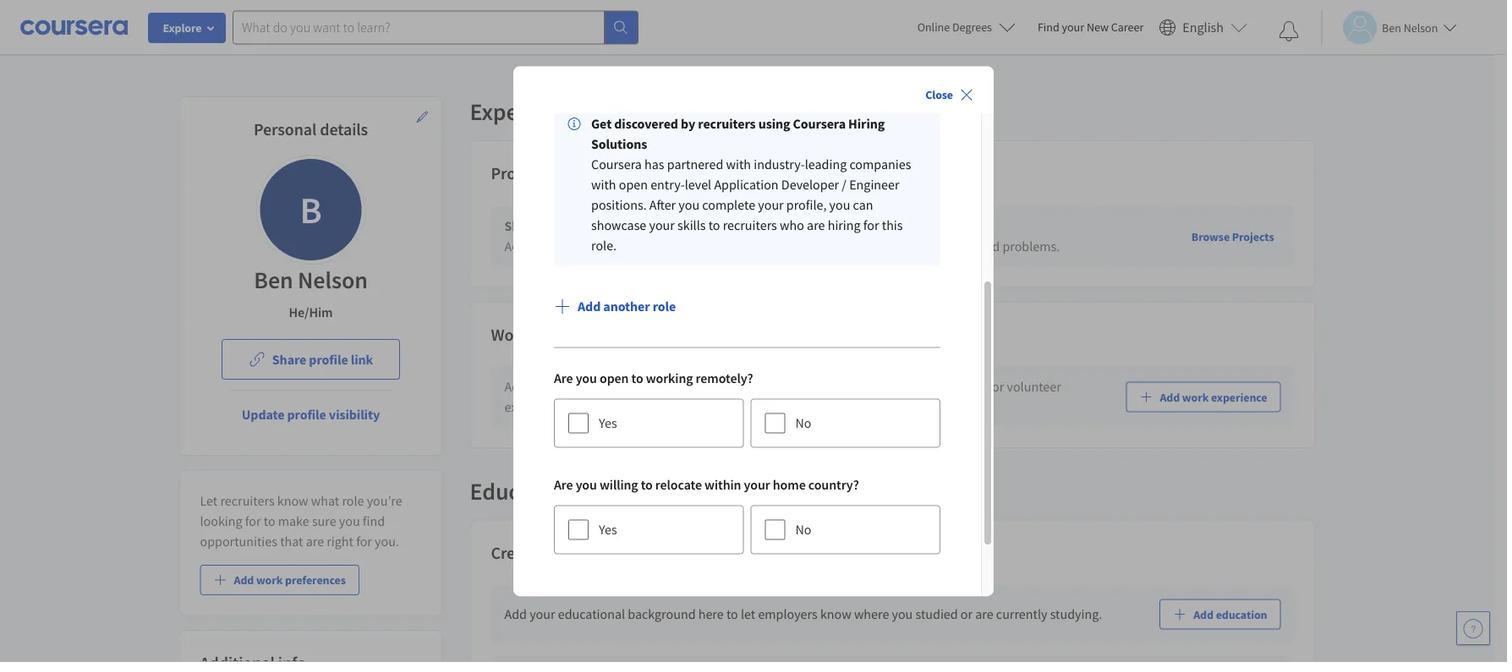 Task type: locate. For each thing, give the bounding box(es) containing it.
1 vertical spatial you're
[[367, 492, 402, 509]]

after
[[650, 197, 676, 214]]

profile inside button
[[287, 406, 326, 423]]

add
[[902, 379, 924, 396]]

are down the sure
[[306, 533, 324, 550]]

here.
[[680, 379, 709, 396]]

nelson
[[298, 265, 368, 295]]

1 horizontal spatial projects
[[1232, 229, 1275, 244]]

projects down showcase
[[530, 238, 575, 255]]

recruiters inside let recruiters know what role you're looking for to make sure you find opportunities that are right for you.
[[220, 492, 275, 509]]

profile left link
[[309, 351, 348, 368]]

with up the application
[[726, 156, 751, 173]]

0 horizontal spatial skills
[[596, 218, 626, 235]]

work for add work experience
[[1183, 390, 1209, 405]]

0 horizontal spatial projects
[[491, 163, 550, 184]]

you up right
[[339, 513, 360, 530]]

open up positions. on the top left of page
[[619, 177, 648, 194]]

1 horizontal spatial projects
[[809, 218, 856, 235]]

visibility
[[329, 406, 380, 423]]

0 horizontal spatial for
[[245, 513, 261, 530]]

with down complete
[[704, 218, 731, 235]]

let
[[200, 492, 218, 509]]

0 horizontal spatial are
[[306, 533, 324, 550]]

2 horizontal spatial experience
[[1211, 390, 1268, 405]]

0 vertical spatial open
[[619, 177, 648, 194]]

currently
[[996, 606, 1048, 623]]

yes inside are you open to working remotely? group
[[599, 415, 617, 432]]

0 vertical spatial for
[[864, 217, 879, 234]]

solutions
[[591, 136, 647, 153]]

0 horizontal spatial here
[[578, 238, 603, 255]]

recruiters down after
[[644, 218, 701, 235]]

can
[[853, 197, 874, 214], [879, 379, 899, 396]]

2 horizontal spatial for
[[864, 217, 879, 234]]

your down after
[[649, 217, 675, 234]]

background
[[628, 606, 696, 623]]

None search field
[[233, 11, 639, 44]]

recruiters right by
[[698, 116, 756, 133]]

0 vertical spatial are
[[554, 370, 573, 387]]

skills
[[678, 217, 706, 234], [596, 218, 626, 235]]

0 vertical spatial are
[[807, 217, 825, 234]]

add work experience
[[1160, 390, 1268, 405]]

to inside get discovered by recruiters using coursera hiring solutions coursera has partnered with industry-leading companies with open entry-level application developer / engineer positions. after you complete your profile, you can showcase your skills to recruiters who are hiring for this role.
[[709, 217, 720, 234]]

are for are you open to working remotely?
[[554, 370, 573, 387]]

add your past work experience here. if you're just starting out, you can add internships or volunteer experience instead.
[[505, 379, 1062, 416]]

2 vertical spatial for
[[356, 533, 372, 550]]

add for experience
[[1160, 390, 1180, 405]]

2 no from the top
[[796, 522, 812, 539]]

1 vertical spatial open
[[600, 370, 629, 387]]

open
[[619, 177, 648, 194], [600, 370, 629, 387]]

update profile visibility button
[[228, 394, 394, 435]]

you're right if
[[722, 379, 757, 396]]

for down find
[[356, 533, 372, 550]]

are
[[554, 370, 573, 387], [554, 477, 573, 494]]

career
[[1112, 19, 1144, 35]]

1 yes from the top
[[599, 415, 617, 432]]

0 vertical spatial with
[[726, 156, 751, 173]]

or inside add your past work experience here. if you're just starting out, you can add internships or volunteer experience instead.
[[992, 379, 1005, 396]]

1 vertical spatial are
[[554, 477, 573, 494]]

yes for willing
[[599, 522, 617, 539]]

no for are you willing to relocate within your home country?
[[796, 522, 812, 539]]

0 vertical spatial no
[[796, 415, 812, 432]]

by
[[681, 116, 696, 133]]

share profile link
[[272, 351, 373, 368]]

1 are from the top
[[554, 370, 573, 387]]

to down positions. on the top left of page
[[629, 218, 641, 235]]

he/him
[[289, 304, 333, 321]]

1 vertical spatial know
[[821, 606, 852, 623]]

are up instead.
[[554, 370, 573, 387]]

if
[[712, 379, 719, 396]]

1 no from the top
[[796, 415, 812, 432]]

you
[[679, 197, 700, 214], [830, 197, 851, 214], [576, 370, 597, 387], [855, 379, 876, 396], [576, 477, 597, 494], [339, 513, 360, 530], [892, 606, 913, 623]]

sure
[[312, 513, 336, 530]]

1 horizontal spatial or
[[992, 379, 1005, 396]]

projects right browse
[[1232, 229, 1275, 244]]

your
[[1062, 19, 1085, 35], [758, 197, 784, 214], [649, 217, 675, 234], [566, 218, 593, 235], [696, 238, 721, 255], [530, 379, 555, 396], [744, 477, 770, 494], [530, 606, 555, 623]]

1 vertical spatial or
[[961, 606, 973, 623]]

world
[[967, 238, 1000, 255]]

another
[[603, 298, 650, 315]]

show notifications image
[[1279, 21, 1299, 41]]

relevant
[[757, 218, 806, 235]]

here down the showcase
[[578, 238, 603, 255]]

browse projects
[[1192, 229, 1275, 244]]

information: get discovered by recruiters using coursera hiring solutions element
[[591, 114, 927, 155]]

1 vertical spatial can
[[879, 379, 899, 396]]

job-
[[734, 218, 757, 235]]

1 horizontal spatial skills
[[678, 217, 706, 234]]

can left add
[[879, 379, 899, 396]]

working
[[646, 370, 693, 387]]

no inside are you open to working remotely? group
[[796, 415, 812, 432]]

add work preferences
[[234, 573, 346, 588]]

1 vertical spatial projects
[[530, 238, 575, 255]]

browse projects button
[[1185, 221, 1281, 252]]

personal
[[254, 119, 317, 140]]

studying.
[[1050, 606, 1103, 623]]

0 horizontal spatial coursera
[[591, 156, 642, 173]]

1 vertical spatial with
[[591, 177, 616, 194]]

2 vertical spatial with
[[704, 218, 731, 235]]

hiring
[[849, 116, 885, 133]]

add for educational
[[505, 606, 527, 623]]

your left "home"
[[744, 477, 770, 494]]

know up make
[[277, 492, 308, 509]]

0 vertical spatial can
[[853, 197, 874, 214]]

profile
[[309, 351, 348, 368], [287, 406, 326, 423]]

0 vertical spatial yes
[[599, 415, 617, 432]]

b
[[300, 186, 322, 233]]

history
[[532, 324, 582, 345]]

employers
[[758, 606, 818, 623]]

your left educational at the bottom
[[530, 606, 555, 623]]

1 horizontal spatial are
[[807, 217, 825, 234]]

skills inside get discovered by recruiters using coursera hiring solutions coursera has partnered with industry-leading companies with open entry-level application developer / engineer positions. after you complete your profile, you can showcase your skills to recruiters who are hiring for this role.
[[678, 217, 706, 234]]

find
[[363, 513, 385, 530]]

your up relevant
[[758, 197, 784, 214]]

know left "where"
[[821, 606, 852, 623]]

work inside button
[[256, 573, 283, 588]]

role right what
[[342, 492, 364, 509]]

work inside "button"
[[1183, 390, 1209, 405]]

0 horizontal spatial you're
[[367, 492, 402, 509]]

profile right update
[[287, 406, 326, 423]]

you right out,
[[855, 379, 876, 396]]

get discovered by recruiters using coursera hiring solutions element
[[554, 104, 941, 266]]

to left 'working'
[[632, 370, 644, 387]]

yes inside are you willing to relocate within your home country? group
[[599, 522, 617, 539]]

projects up and
[[809, 218, 856, 235]]

within
[[705, 477, 742, 494]]

0 horizontal spatial can
[[853, 197, 874, 214]]

are down profile, at right top
[[807, 217, 825, 234]]

to down the showcase
[[606, 238, 618, 255]]

0 vertical spatial know
[[277, 492, 308, 509]]

skills up demonstrate on the left
[[678, 217, 706, 234]]

are left the willing
[[554, 477, 573, 494]]

you left the willing
[[576, 477, 597, 494]]

add for role
[[578, 298, 601, 315]]

add inside "button"
[[1160, 390, 1180, 405]]

recruiters up looking
[[220, 492, 275, 509]]

1 vertical spatial no
[[796, 522, 812, 539]]

dialog containing get discovered by recruiters using coursera hiring solutions
[[514, 0, 994, 662]]

no inside are you willing to relocate within your home country? group
[[796, 522, 812, 539]]

can inside add your past work experience here. if you're just starting out, you can add internships or volunteer experience instead.
[[879, 379, 899, 396]]

link
[[351, 351, 373, 368]]

0 horizontal spatial role
[[342, 492, 364, 509]]

are
[[807, 217, 825, 234], [306, 533, 324, 550], [976, 606, 994, 623]]

your inside add your past work experience here. if you're just starting out, you can add internships or volunteer experience instead.
[[530, 379, 555, 396]]

role right another
[[653, 298, 676, 315]]

1 vertical spatial profile
[[287, 406, 326, 423]]

0 horizontal spatial or
[[961, 606, 973, 623]]

1 horizontal spatial you're
[[722, 379, 757, 396]]

details
[[320, 119, 368, 140]]

your left past
[[530, 379, 555, 396]]

projects
[[809, 218, 856, 235], [530, 238, 575, 255]]

experience
[[470, 97, 580, 126]]

1 vertical spatial yes
[[599, 522, 617, 539]]

no
[[796, 415, 812, 432], [796, 522, 812, 539]]

1 vertical spatial are
[[306, 533, 324, 550]]

open inside are you open to working remotely? group
[[600, 370, 629, 387]]

add inside add your past work experience here. if you're just starting out, you can add internships or volunteer experience instead.
[[505, 379, 527, 396]]

showcase
[[505, 218, 563, 235]]

add education button
[[1160, 599, 1281, 630]]

to inside let recruiters know what role you're looking for to make sure you find opportunities that are right for you.
[[264, 513, 275, 530]]

2 horizontal spatial work
[[1183, 390, 1209, 405]]

yes
[[599, 415, 617, 432], [599, 522, 617, 539]]

here inside showcase your skills to recruiters with job-relevant projects add projects here to demonstrate your technical expertise and ability to solve real-world problems.
[[578, 238, 603, 255]]

new
[[1087, 19, 1109, 35]]

0 horizontal spatial projects
[[530, 238, 575, 255]]

for left this
[[864, 217, 879, 234]]

you up instead.
[[576, 370, 597, 387]]

yes up the willing
[[599, 415, 617, 432]]

1 horizontal spatial here
[[699, 606, 724, 623]]

showcase your skills to recruiters with job-relevant projects add projects here to demonstrate your technical expertise and ability to solve real-world problems.
[[505, 218, 1060, 255]]

no down starting
[[796, 415, 812, 432]]

you're up find
[[367, 492, 402, 509]]

open up instead.
[[600, 370, 629, 387]]

internships
[[926, 379, 990, 396]]

remotely?
[[696, 370, 753, 387]]

you inside add your past work experience here. if you're just starting out, you can add internships or volunteer experience instead.
[[855, 379, 876, 396]]

solve
[[910, 238, 939, 255]]

0 vertical spatial projects
[[809, 218, 856, 235]]

work inside add your past work experience here. if you're just starting out, you can add internships or volunteer experience instead.
[[585, 379, 613, 396]]

role
[[653, 298, 676, 315], [342, 492, 364, 509]]

2 horizontal spatial are
[[976, 606, 994, 623]]

projects up showcase
[[491, 163, 550, 184]]

real-
[[942, 238, 968, 255]]

no down "home"
[[796, 522, 812, 539]]

1 horizontal spatial can
[[879, 379, 899, 396]]

profile for update
[[287, 406, 326, 423]]

1 horizontal spatial work
[[585, 379, 613, 396]]

can down engineer
[[853, 197, 874, 214]]

yes for open
[[599, 415, 617, 432]]

or right 'studied'
[[961, 606, 973, 623]]

0 vertical spatial you're
[[722, 379, 757, 396]]

you're inside add your past work experience here. if you're just starting out, you can add internships or volunteer experience instead.
[[722, 379, 757, 396]]

2 yes from the top
[[599, 522, 617, 539]]

1 vertical spatial projects
[[1232, 229, 1275, 244]]

help center image
[[1464, 618, 1484, 639]]

for up opportunities
[[245, 513, 261, 530]]

0 vertical spatial here
[[578, 238, 603, 255]]

0 vertical spatial profile
[[309, 351, 348, 368]]

2 are from the top
[[554, 477, 573, 494]]

coursera up leading
[[793, 116, 846, 133]]

coursera
[[793, 116, 846, 133], [591, 156, 642, 173]]

are you willing to relocate within your home country? group
[[554, 475, 941, 562]]

0 vertical spatial projects
[[491, 163, 550, 184]]

profile inside button
[[309, 351, 348, 368]]

here left let
[[699, 606, 724, 623]]

are you willing to relocate within your home country?
[[554, 477, 859, 494]]

find your new career
[[1038, 19, 1144, 35]]

for inside get discovered by recruiters using coursera hiring solutions coursera has partnered with industry-leading companies with open entry-level application developer / engineer positions. after you complete your profile, you can showcase your skills to recruiters who are hiring for this role.
[[864, 217, 879, 234]]

recruiters up technical
[[723, 217, 777, 234]]

0 horizontal spatial know
[[277, 492, 308, 509]]

0 vertical spatial or
[[992, 379, 1005, 396]]

0 horizontal spatial work
[[256, 573, 283, 588]]

to left make
[[264, 513, 275, 530]]

are left currently
[[976, 606, 994, 623]]

no for are you open to working remotely?
[[796, 415, 812, 432]]

0 vertical spatial role
[[653, 298, 676, 315]]

1 horizontal spatial role
[[653, 298, 676, 315]]

or left volunteer
[[992, 379, 1005, 396]]

close
[[926, 87, 953, 103]]

skills up 'role.'
[[596, 218, 626, 235]]

coursera down "solutions" on the top left of the page
[[591, 156, 642, 173]]

yes down the willing
[[599, 522, 617, 539]]

dialog
[[514, 0, 994, 662]]

1 vertical spatial role
[[342, 492, 364, 509]]

add inside button
[[578, 298, 601, 315]]

you.
[[375, 533, 399, 550]]

with up positions. on the top left of page
[[591, 177, 616, 194]]

here
[[578, 238, 603, 255], [699, 606, 724, 623]]

to down complete
[[709, 217, 720, 234]]

0 vertical spatial coursera
[[793, 116, 846, 133]]

to right the willing
[[641, 477, 653, 494]]

get discovered by recruiters using coursera hiring solutions coursera has partnered with industry-leading companies with open entry-level application developer / engineer positions. after you complete your profile, you can showcase your skills to recruiters who are hiring for this role.
[[591, 116, 911, 254]]

ability
[[857, 238, 893, 255]]



Task type: vqa. For each thing, say whether or not it's contained in the screenshot.
you're
yes



Task type: describe. For each thing, give the bounding box(es) containing it.
update
[[242, 406, 285, 423]]

1 horizontal spatial know
[[821, 606, 852, 623]]

discovered
[[614, 116, 678, 133]]

1 horizontal spatial for
[[356, 533, 372, 550]]

hiring
[[828, 217, 861, 234]]

engineer
[[850, 177, 900, 194]]

past
[[558, 379, 582, 396]]

out,
[[830, 379, 852, 396]]

projects inside button
[[1232, 229, 1275, 244]]

/
[[842, 177, 847, 194]]

entry-
[[651, 177, 685, 194]]

you right "where"
[[892, 606, 913, 623]]

edit image
[[416, 110, 429, 124]]

add another role button
[[541, 287, 690, 327]]

let recruiters know what role you're looking for to make sure you find opportunities that are right for you.
[[200, 492, 402, 550]]

english
[[1183, 19, 1224, 36]]

your up 'role.'
[[566, 218, 593, 235]]

are you open to working remotely? group
[[554, 369, 941, 455]]

role inside add another role button
[[653, 298, 676, 315]]

0 horizontal spatial experience
[[505, 399, 566, 416]]

add work preferences button
[[200, 565, 359, 596]]

add your educational background here to let employers know where you studied or are currently studying.
[[505, 606, 1103, 623]]

add for past
[[505, 379, 527, 396]]

your left technical
[[696, 238, 721, 255]]

and
[[833, 238, 855, 255]]

where
[[854, 606, 889, 623]]

can inside get discovered by recruiters using coursera hiring solutions coursera has partnered with industry-leading companies with open entry-level application developer / engineer positions. after you complete your profile, you can showcase your skills to recruiters who are hiring for this role.
[[853, 197, 874, 214]]

work history
[[491, 324, 582, 345]]

country?
[[809, 477, 859, 494]]

are inside get discovered by recruiters using coursera hiring solutions coursera has partnered with industry-leading companies with open entry-level application developer / engineer positions. after you complete your profile, you can showcase your skills to recruiters who are hiring for this role.
[[807, 217, 825, 234]]

starting
[[784, 379, 827, 396]]

you down level
[[679, 197, 700, 214]]

problems.
[[1003, 238, 1060, 255]]

ben
[[254, 265, 293, 295]]

english button
[[1153, 0, 1255, 55]]

opportunities
[[200, 533, 277, 550]]

preferences
[[285, 573, 346, 588]]

expertise
[[778, 238, 830, 255]]

b button
[[256, 155, 366, 265]]

industry-
[[754, 156, 805, 173]]

share profile link button
[[221, 339, 400, 380]]

1 vertical spatial here
[[699, 606, 724, 623]]

relocate
[[656, 477, 702, 494]]

leading
[[805, 156, 847, 173]]

right
[[327, 533, 354, 550]]

coursera image
[[20, 14, 128, 41]]

share
[[272, 351, 306, 368]]

your inside group
[[744, 477, 770, 494]]

skills inside showcase your skills to recruiters with job-relevant projects add projects here to demonstrate your technical expertise and ability to solve real-world problems.
[[596, 218, 626, 235]]

to left let
[[727, 606, 738, 623]]

level
[[685, 177, 712, 194]]

instead.
[[569, 399, 614, 416]]

get
[[591, 116, 612, 133]]

add inside showcase your skills to recruiters with job-relevant projects add projects here to demonstrate your technical expertise and ability to solve real-world problems.
[[505, 238, 527, 255]]

that
[[280, 533, 303, 550]]

profile for share
[[309, 351, 348, 368]]

profile,
[[787, 197, 827, 214]]

experience inside add work experience "button"
[[1211, 390, 1268, 405]]

add work experience button
[[1126, 382, 1281, 413]]

know inside let recruiters know what role you're looking for to make sure you find opportunities that are right for you.
[[277, 492, 308, 509]]

willing
[[600, 477, 638, 494]]

looking
[[200, 513, 242, 530]]

1 vertical spatial coursera
[[591, 156, 642, 173]]

companies
[[850, 156, 911, 173]]

add another role
[[578, 298, 676, 315]]

this
[[882, 217, 903, 234]]

education
[[470, 476, 572, 506]]

complete
[[702, 197, 756, 214]]

positions.
[[591, 197, 647, 214]]

volunteer
[[1007, 379, 1062, 396]]

partnered
[[667, 156, 724, 173]]

work
[[491, 324, 529, 345]]

with inside showcase your skills to recruiters with job-relevant projects add projects here to demonstrate your technical expertise and ability to solve real-world problems.
[[704, 218, 731, 235]]

just
[[760, 379, 781, 396]]

let
[[741, 606, 756, 623]]

your right find
[[1062, 19, 1085, 35]]

open inside get discovered by recruiters using coursera hiring solutions coursera has partnered with industry-leading companies with open entry-level application developer / engineer positions. after you complete your profile, you can showcase your skills to recruiters who are hiring for this role.
[[619, 177, 648, 194]]

1 horizontal spatial experience
[[616, 379, 678, 396]]

browse
[[1192, 229, 1230, 244]]

you down the /
[[830, 197, 851, 214]]

work for add work preferences
[[256, 573, 283, 588]]

to down this
[[895, 238, 907, 255]]

to inside are you open to working remotely? group
[[632, 370, 644, 387]]

role inside let recruiters know what role you're looking for to make sure you find opportunities that are right for you.
[[342, 492, 364, 509]]

1 horizontal spatial coursera
[[793, 116, 846, 133]]

find your new career link
[[1030, 17, 1153, 38]]

2 vertical spatial are
[[976, 606, 994, 623]]

developer
[[782, 177, 839, 194]]

demonstrate
[[621, 238, 693, 255]]

are inside let recruiters know what role you're looking for to make sure you find opportunities that are right for you.
[[306, 533, 324, 550]]

close button
[[919, 80, 981, 110]]

has
[[645, 156, 665, 173]]

ben nelson
[[254, 265, 368, 295]]

credentials
[[491, 542, 573, 564]]

using
[[759, 116, 791, 133]]

home
[[773, 477, 806, 494]]

update profile visibility
[[242, 406, 380, 423]]

showcase
[[591, 217, 647, 234]]

you inside let recruiters know what role you're looking for to make sure you find opportunities that are right for you.
[[339, 513, 360, 530]]

technical
[[724, 238, 776, 255]]

recruiters inside showcase your skills to recruiters with job-relevant projects add projects here to demonstrate your technical expertise and ability to solve real-world problems.
[[644, 218, 701, 235]]

add for preferences
[[234, 573, 254, 588]]

education
[[1216, 607, 1268, 622]]

to inside are you willing to relocate within your home country? group
[[641, 477, 653, 494]]

1 vertical spatial for
[[245, 513, 261, 530]]

are for are you willing to relocate within your home country?
[[554, 477, 573, 494]]

add education
[[1194, 607, 1268, 622]]

you're inside let recruiters know what role you're looking for to make sure you find opportunities that are right for you.
[[367, 492, 402, 509]]

are you open to working remotely?
[[554, 370, 753, 387]]

find
[[1038, 19, 1060, 35]]



